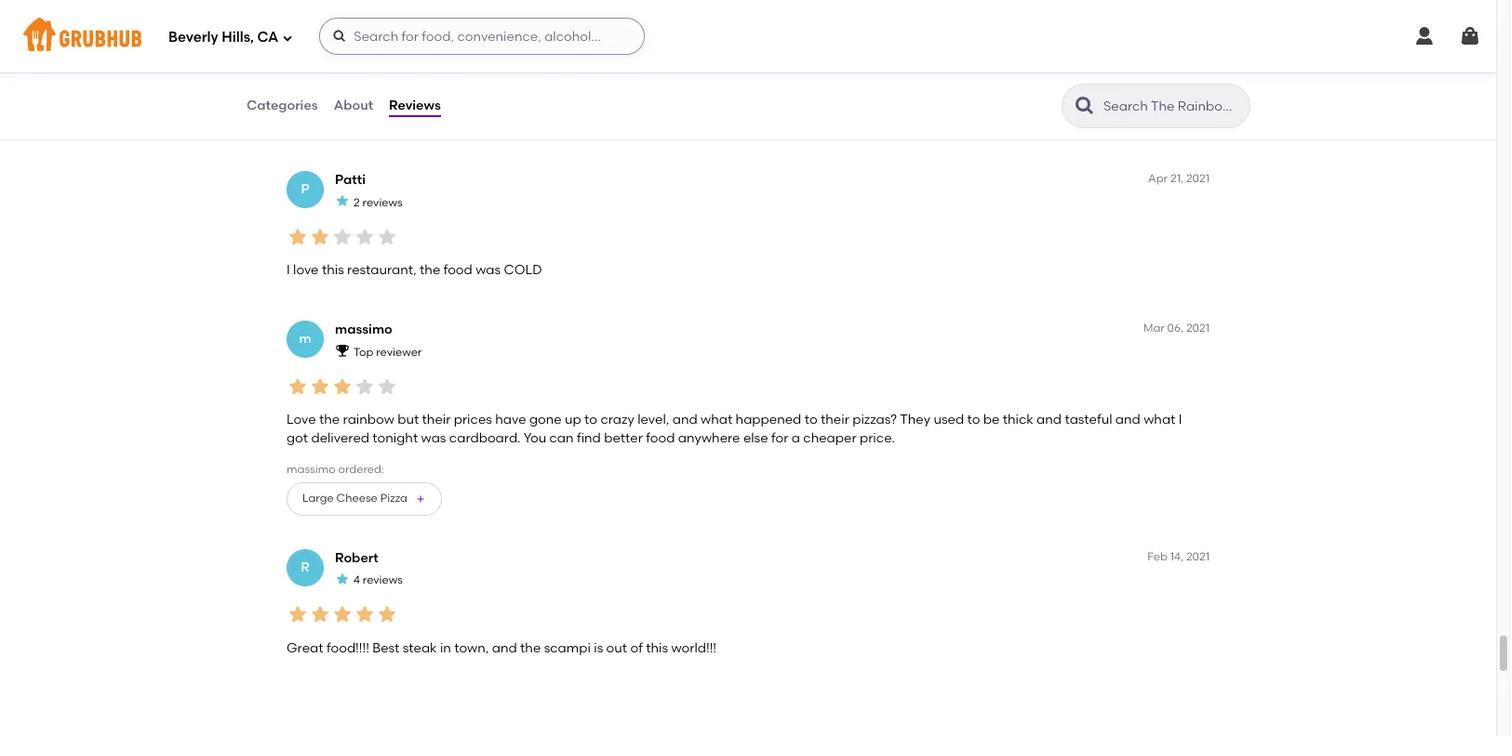 Task type: describe. For each thing, give the bounding box(es) containing it.
large cheese pizza button
[[287, 483, 442, 516]]

massimo ordered:
[[287, 463, 384, 476]]

love
[[287, 412, 316, 428]]

4 reviews
[[354, 575, 403, 588]]

better
[[604, 431, 643, 447]]

0 vertical spatial food
[[443, 262, 472, 278]]

trophy icon image for the
[[335, 344, 350, 359]]

spot
[[652, 112, 680, 128]]

out
[[606, 641, 627, 657]]

about
[[334, 98, 373, 113]]

about button
[[333, 73, 374, 140]]

with
[[683, 112, 709, 128]]

was inside 'love the rainbow but their prices have gone up to crazy level, and what happened to their pizzas? they used to be thick and tasteful and what i got delivered tonight was cardboard.  you can find better food anywhere else for a cheaper price.'
[[421, 431, 446, 447]]

categories button
[[246, 73, 319, 140]]

2 their from the left
[[821, 412, 849, 428]]

reviews button
[[388, 73, 442, 140]]

scampi
[[544, 641, 591, 657]]

beverly
[[168, 28, 218, 45]]

massimo for massimo ordered:
[[287, 463, 336, 476]]

be
[[983, 412, 1000, 428]]

1 to from the left
[[584, 412, 597, 428]]

reviewer for rainbow
[[376, 346, 422, 359]]

14,
[[1170, 551, 1184, 564]]

the inside 'love the rainbow but their prices have gone up to crazy level, and what happened to their pizzas? they used to be thick and tasteful and what i got delivered tonight was cardboard.  you can find better food anywhere else for a cheaper price.'
[[319, 412, 340, 428]]

main navigation navigation
[[0, 0, 1496, 73]]

great
[[367, 112, 402, 128]]

feb 14, 2021
[[1147, 551, 1210, 564]]

0 horizontal spatial svg image
[[282, 32, 293, 43]]

mar
[[1143, 322, 1165, 335]]

got
[[287, 431, 308, 447]]

for
[[771, 431, 788, 447]]

and left 'also' at the left of the page
[[440, 112, 465, 128]]

but
[[397, 412, 419, 428]]

crazy
[[600, 412, 634, 428]]

thick
[[1003, 412, 1033, 428]]

robert
[[335, 551, 378, 567]]

i inside 'love the rainbow but their prices have gone up to crazy level, and what happened to their pizzas? they used to be thick and tasteful and what i got delivered tonight was cardboard.  you can find better food anywhere else for a cheaper price.'
[[1179, 412, 1182, 428]]

patti
[[335, 172, 366, 188]]

1 horizontal spatial svg image
[[332, 29, 347, 44]]

industry
[[599, 112, 649, 128]]

food inside 'love the rainbow but their prices have gone up to crazy level, and what happened to their pizzas? they used to be thick and tasteful and what i got delivered tonight was cardboard.  you can find better food anywhere else for a cheaper price.'
[[646, 431, 675, 447]]

cold
[[504, 262, 542, 278]]

06,
[[1167, 322, 1184, 335]]

rainbow
[[343, 412, 394, 428]]

in
[[440, 641, 451, 657]]

cheaper
[[803, 431, 857, 447]]

find
[[577, 431, 601, 447]]

r
[[301, 560, 310, 576]]

love the rainbow but their prices have gone up to crazy level, and what happened to their pizzas? they used to be thick and tasteful and what i got delivered tonight was cardboard.  you can find better food anywhere else for a cheaper price.
[[287, 412, 1182, 447]]

categories
[[247, 98, 318, 113]]

great food!!!!  best steak in town, and the scampi is out of this world!!!
[[287, 641, 716, 657]]

beverly hills, ca
[[168, 28, 278, 45]]

ted
[[335, 22, 358, 38]]

and right the tasteful
[[1115, 412, 1141, 428]]

0 vertical spatial was
[[476, 262, 501, 278]]

2021 for world!!!
[[1186, 551, 1210, 564]]

food,
[[405, 112, 437, 128]]

prices
[[454, 412, 492, 428]]

hills,
[[222, 28, 254, 45]]

level,
[[637, 412, 669, 428]]

reviews for robert
[[363, 575, 403, 588]]

of
[[630, 641, 643, 657]]

1 2021 from the top
[[1186, 172, 1210, 185]]

ordered:
[[338, 463, 384, 476]]



Task type: locate. For each thing, give the bounding box(es) containing it.
also
[[468, 112, 494, 128]]

can
[[549, 431, 574, 447]]

0 horizontal spatial i
[[287, 262, 290, 278]]

used
[[934, 412, 964, 428]]

svg image
[[1413, 25, 1436, 47], [1459, 25, 1481, 47]]

0 horizontal spatial their
[[422, 412, 451, 428]]

pizzas?
[[852, 412, 897, 428]]

steak
[[403, 641, 437, 657]]

consistently great food, and also an iconic music industry spot with a remarkable history.
[[287, 112, 845, 128]]

0 vertical spatial top reviewer
[[354, 46, 422, 59]]

i love this restaurant, the food was cold
[[287, 262, 542, 278]]

m
[[299, 331, 311, 347]]

top reviewer
[[354, 46, 422, 59], [354, 346, 422, 359]]

2 reviews
[[354, 196, 403, 209]]

2021 right 21,
[[1186, 172, 1210, 185]]

reviewer up but
[[376, 346, 422, 359]]

this
[[322, 262, 344, 278], [646, 641, 668, 657]]

have
[[495, 412, 526, 428]]

history.
[[800, 112, 845, 128]]

else
[[743, 431, 768, 447]]

apr 21, 2021
[[1148, 172, 1210, 185]]

a right with
[[713, 112, 721, 128]]

1 horizontal spatial their
[[821, 412, 849, 428]]

top right m
[[354, 346, 373, 359]]

1 vertical spatial the
[[319, 412, 340, 428]]

0 horizontal spatial to
[[584, 412, 597, 428]]

1 vertical spatial i
[[1179, 412, 1182, 428]]

1 horizontal spatial what
[[1144, 412, 1176, 428]]

food
[[443, 262, 472, 278], [646, 431, 675, 447]]

to right up
[[584, 412, 597, 428]]

2021 for what
[[1186, 322, 1210, 335]]

1 vertical spatial massimo
[[287, 463, 336, 476]]

2 reviewer from the top
[[376, 346, 422, 359]]

1 vertical spatial reviewer
[[376, 346, 422, 359]]

is
[[594, 641, 603, 657]]

3 to from the left
[[967, 412, 980, 428]]

large cheese pizza
[[302, 493, 407, 506]]

reviews for patti
[[362, 196, 403, 209]]

4
[[354, 575, 360, 588]]

tasteful
[[1065, 412, 1112, 428]]

2021
[[1186, 172, 1210, 185], [1186, 322, 1210, 335], [1186, 551, 1210, 564]]

you
[[523, 431, 546, 447]]

town,
[[454, 641, 489, 657]]

2 svg image from the left
[[1459, 25, 1481, 47]]

2021 right 14,
[[1186, 551, 1210, 564]]

3 2021 from the top
[[1186, 551, 1210, 564]]

0 vertical spatial 2021
[[1186, 172, 1210, 185]]

cardboard.
[[449, 431, 521, 447]]

p
[[301, 181, 309, 197]]

reviews
[[362, 196, 403, 209], [363, 575, 403, 588]]

trophy icon image down ted
[[335, 44, 350, 59]]

21,
[[1170, 172, 1184, 185]]

svg image up about
[[332, 29, 347, 44]]

search icon image
[[1074, 95, 1096, 117]]

reviews
[[389, 98, 441, 113]]

2 vertical spatial 2021
[[1186, 551, 1210, 564]]

0 horizontal spatial what
[[701, 412, 732, 428]]

2 what from the left
[[1144, 412, 1176, 428]]

i
[[287, 262, 290, 278], [1179, 412, 1182, 428]]

a inside 'love the rainbow but their prices have gone up to crazy level, and what happened to their pizzas? they used to be thick and tasteful and what i got delivered tonight was cardboard.  you can find better food anywhere else for a cheaper price.'
[[792, 431, 800, 447]]

remarkable
[[724, 112, 797, 128]]

1 their from the left
[[422, 412, 451, 428]]

this right love on the left top of the page
[[322, 262, 344, 278]]

svg image
[[332, 29, 347, 44], [282, 32, 293, 43]]

massimo
[[335, 322, 392, 338], [287, 463, 336, 476]]

1 vertical spatial top
[[354, 346, 373, 359]]

0 vertical spatial trophy icon image
[[335, 44, 350, 59]]

their right but
[[422, 412, 451, 428]]

svg image right ca
[[282, 32, 293, 43]]

1 reviews from the top
[[362, 196, 403, 209]]

1 vertical spatial trophy icon image
[[335, 344, 350, 359]]

reviewer up the reviews
[[376, 46, 422, 59]]

1 horizontal spatial was
[[476, 262, 501, 278]]

food down level,
[[646, 431, 675, 447]]

what
[[701, 412, 732, 428], [1144, 412, 1176, 428]]

trophy icon image right m
[[335, 344, 350, 359]]

the right restaurant,
[[420, 262, 440, 278]]

0 horizontal spatial the
[[319, 412, 340, 428]]

0 horizontal spatial this
[[322, 262, 344, 278]]

0 horizontal spatial food
[[443, 262, 472, 278]]

tonight
[[373, 431, 418, 447]]

i left love on the left top of the page
[[287, 262, 290, 278]]

0 vertical spatial a
[[713, 112, 721, 128]]

to left be
[[967, 412, 980, 428]]

2 2021 from the top
[[1186, 322, 1210, 335]]

1 reviewer from the top
[[376, 46, 422, 59]]

restaurant,
[[347, 262, 417, 278]]

this right of
[[646, 641, 668, 657]]

Search The Rainbow Bar and Grill search field
[[1102, 98, 1244, 115]]

i down mar 06, 2021
[[1179, 412, 1182, 428]]

2 horizontal spatial the
[[520, 641, 541, 657]]

trophy icon image
[[335, 44, 350, 59], [335, 344, 350, 359]]

massimo right m
[[335, 322, 392, 338]]

2 top from the top
[[354, 346, 373, 359]]

trophy icon image for great
[[335, 44, 350, 59]]

top for the
[[354, 346, 373, 359]]

1 horizontal spatial the
[[420, 262, 440, 278]]

1 vertical spatial reviews
[[363, 575, 403, 588]]

0 vertical spatial top
[[354, 46, 373, 59]]

top down ted
[[354, 46, 373, 59]]

feb
[[1147, 551, 1168, 564]]

1 vertical spatial food
[[646, 431, 675, 447]]

music
[[558, 112, 596, 128]]

ca
[[257, 28, 278, 45]]

1 horizontal spatial food
[[646, 431, 675, 447]]

to up cheaper
[[805, 412, 817, 428]]

top for great
[[354, 46, 373, 59]]

top reviewer down ted
[[354, 46, 422, 59]]

large
[[302, 493, 334, 506]]

0 vertical spatial reviewer
[[376, 46, 422, 59]]

cheese
[[336, 493, 378, 506]]

their up cheaper
[[821, 412, 849, 428]]

1 vertical spatial this
[[646, 641, 668, 657]]

1 vertical spatial top reviewer
[[354, 346, 422, 359]]

happened
[[736, 412, 801, 428]]

and right thick
[[1037, 412, 1062, 428]]

they
[[900, 412, 930, 428]]

2 vertical spatial the
[[520, 641, 541, 657]]

food left "cold"
[[443, 262, 472, 278]]

world!!!
[[671, 641, 716, 657]]

2 to from the left
[[805, 412, 817, 428]]

food!!!!
[[327, 641, 369, 657]]

massimo for massimo
[[335, 322, 392, 338]]

and right town,
[[492, 641, 517, 657]]

the left 'scampi'
[[520, 641, 541, 657]]

consistently
[[287, 112, 364, 128]]

a right for
[[792, 431, 800, 447]]

reviews right 4
[[363, 575, 403, 588]]

2 reviews from the top
[[363, 575, 403, 588]]

gone
[[529, 412, 562, 428]]

price.
[[860, 431, 895, 447]]

plus icon image
[[415, 494, 426, 505]]

2 trophy icon image from the top
[[335, 344, 350, 359]]

0 horizontal spatial svg image
[[1413, 25, 1436, 47]]

2
[[354, 196, 360, 209]]

best
[[372, 641, 400, 657]]

2 top reviewer from the top
[[354, 346, 422, 359]]

top reviewer for food,
[[354, 46, 422, 59]]

love
[[293, 262, 319, 278]]

pizza
[[380, 493, 407, 506]]

mar 06, 2021
[[1143, 322, 1210, 335]]

1 what from the left
[[701, 412, 732, 428]]

a
[[713, 112, 721, 128], [792, 431, 800, 447]]

0 horizontal spatial a
[[713, 112, 721, 128]]

0 vertical spatial the
[[420, 262, 440, 278]]

reviews right "2"
[[362, 196, 403, 209]]

0 vertical spatial massimo
[[335, 322, 392, 338]]

1 horizontal spatial this
[[646, 641, 668, 657]]

was left "cold"
[[476, 262, 501, 278]]

top reviewer for rainbow
[[354, 346, 422, 359]]

0 vertical spatial reviews
[[362, 196, 403, 209]]

and up anywhere
[[672, 412, 698, 428]]

1 top reviewer from the top
[[354, 46, 422, 59]]

reviewer for food,
[[376, 46, 422, 59]]

delivered
[[311, 431, 369, 447]]

1 horizontal spatial a
[[792, 431, 800, 447]]

1 trophy icon image from the top
[[335, 44, 350, 59]]

reviewer
[[376, 46, 422, 59], [376, 346, 422, 359]]

apr
[[1148, 172, 1168, 185]]

0 horizontal spatial was
[[421, 431, 446, 447]]

star icon image
[[287, 76, 309, 98], [309, 76, 331, 98], [331, 76, 354, 98], [354, 76, 376, 98], [376, 76, 398, 98], [335, 194, 350, 209], [287, 226, 309, 248], [309, 226, 331, 248], [331, 226, 354, 248], [354, 226, 376, 248], [376, 226, 398, 248], [287, 376, 309, 398], [309, 376, 331, 398], [331, 376, 354, 398], [354, 376, 376, 398], [376, 376, 398, 398], [335, 572, 350, 587], [287, 604, 309, 627], [309, 604, 331, 627], [331, 604, 354, 627], [354, 604, 376, 627], [376, 604, 398, 627]]

anywhere
[[678, 431, 740, 447]]

Search for food, convenience, alcohol... search field
[[319, 18, 645, 55]]

an
[[497, 112, 514, 128]]

1 horizontal spatial svg image
[[1459, 25, 1481, 47]]

1 horizontal spatial to
[[805, 412, 817, 428]]

top reviewer up rainbow
[[354, 346, 422, 359]]

1 top from the top
[[354, 46, 373, 59]]

was right 'tonight'
[[421, 431, 446, 447]]

1 vertical spatial 2021
[[1186, 322, 1210, 335]]

1 svg image from the left
[[1413, 25, 1436, 47]]

massimo up large
[[287, 463, 336, 476]]

top
[[354, 46, 373, 59], [354, 346, 373, 359]]

to
[[584, 412, 597, 428], [805, 412, 817, 428], [967, 412, 980, 428]]

2021 right the 06,
[[1186, 322, 1210, 335]]

2 horizontal spatial to
[[967, 412, 980, 428]]

up
[[565, 412, 581, 428]]

0 vertical spatial i
[[287, 262, 290, 278]]

the up delivered
[[319, 412, 340, 428]]

what right the tasteful
[[1144, 412, 1176, 428]]

what up anywhere
[[701, 412, 732, 428]]

1 horizontal spatial i
[[1179, 412, 1182, 428]]

0 vertical spatial this
[[322, 262, 344, 278]]

1 vertical spatial was
[[421, 431, 446, 447]]

great
[[287, 641, 323, 657]]

iconic
[[517, 112, 555, 128]]

1 vertical spatial a
[[792, 431, 800, 447]]

and
[[440, 112, 465, 128], [672, 412, 698, 428], [1037, 412, 1062, 428], [1115, 412, 1141, 428], [492, 641, 517, 657]]



Task type: vqa. For each thing, say whether or not it's contained in the screenshot.
Unlock
no



